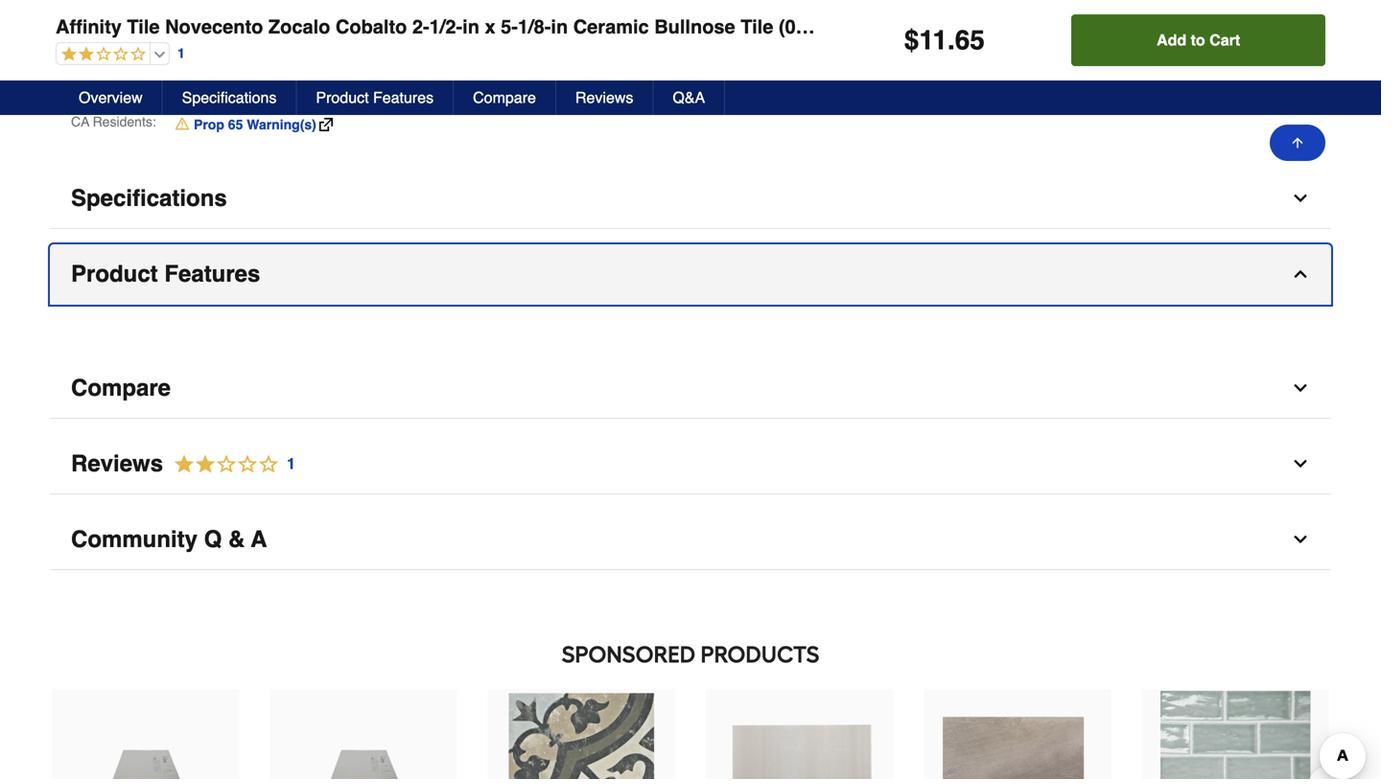 Task type: describe. For each thing, give the bounding box(es) containing it.
1 product from the left
[[276, 55, 321, 70]]

0 vertical spatial compare button
[[454, 81, 556, 115]]

no
[[86, 55, 104, 70]]

product features for bottom the product features button
[[71, 261, 260, 287]]

pei rating 0 is suitable for wall use only non-vitreous tiles have water absorption of more than 7% for indoor use no cof value available for this product - please refer to the pei and dcof ratings for product durability and resistance
[[86, 17, 730, 89]]

1 horizontal spatial product
[[316, 89, 369, 106]]

compare for the bottom the compare button
[[71, 375, 171, 401]]

1 vertical spatial compare button
[[50, 359, 1332, 419]]

compare for topmost the compare button
[[473, 89, 536, 106]]

$
[[904, 25, 919, 56]]

only
[[301, 17, 325, 33]]

community q & a
[[71, 527, 267, 553]]

absorption
[[265, 36, 328, 51]]

5-
[[501, 16, 518, 38]]

prop 65 warning(s) link
[[176, 115, 333, 134]]

warning image
[[176, 116, 189, 131]]

affinity tile evoque arte carthusian 10-in x 10-in satin porcelain encaustic tile (10.88-sq. ft/ carton) image
[[507, 692, 657, 780]]

james hardie hardiebacker 3-ft x 5-ft x 1/4-in water resistant fiber cement backer board image
[[725, 692, 875, 780]]

1 vertical spatial specifications button
[[50, 169, 1332, 229]]

water
[[229, 36, 262, 51]]

warning(s)
[[247, 117, 316, 132]]

chevron down image for specifications
[[1291, 189, 1311, 208]]

the
[[422, 55, 441, 70]]

sponsored products
[[562, 641, 820, 669]]

x
[[485, 16, 496, 38]]

65 inside prop 65 warning(s) link
[[228, 117, 243, 132]]

0 horizontal spatial and
[[470, 55, 492, 70]]

1 horizontal spatial use
[[494, 36, 516, 51]]

2 stars image containing 1
[[163, 452, 296, 478]]

2-
[[412, 16, 430, 38]]

0 vertical spatial use
[[275, 17, 297, 33]]

1 vertical spatial product features button
[[50, 245, 1332, 305]]

care
[[1144, 7, 1174, 22]]

suitable
[[179, 17, 225, 33]]

1 in from the left
[[463, 16, 480, 38]]

1/2-
[[429, 16, 463, 38]]

rating
[[112, 17, 151, 33]]

for right 7%
[[434, 36, 450, 51]]

prop 65 warning(s)
[[194, 117, 316, 132]]

non-
[[86, 36, 115, 51]]

2 tile from the left
[[741, 16, 774, 38]]

0 horizontal spatial pei
[[86, 17, 108, 33]]

-
[[324, 55, 329, 70]]

ceramic
[[573, 16, 649, 38]]

piece)
[[886, 16, 942, 38]]

value
[[139, 55, 171, 70]]

to inside pei rating 0 is suitable for wall use only non-vitreous tiles have water absorption of more than 7% for indoor use no cof value available for this product - please refer to the pei and dcof ratings for product durability and resistance
[[407, 55, 419, 70]]

0 vertical spatial 65
[[955, 25, 985, 56]]

1 vertical spatial reviews
[[71, 451, 163, 477]]

for right ratings
[[582, 55, 598, 70]]

7%
[[411, 36, 430, 51]]

use and care manual link
[[1088, 5, 1224, 24]]

add
[[1157, 31, 1187, 49]]

densshield tile backer 32-in x 5-ft x 1/2-in water resistant gypsum backer board image
[[289, 692, 439, 780]]

residents:
[[93, 114, 156, 129]]

specifications for topmost specifications button
[[182, 89, 277, 106]]

1 inside 2 stars image
[[287, 455, 295, 473]]

affinity
[[56, 16, 122, 38]]

1 horizontal spatial features
[[373, 89, 434, 106]]

use and care manual
[[1088, 7, 1224, 22]]

please
[[333, 55, 372, 70]]

cobalto
[[336, 16, 407, 38]]

zocalo
[[269, 16, 330, 38]]

reviews inside button
[[576, 89, 634, 106]]

than
[[381, 36, 407, 51]]

available
[[175, 55, 228, 70]]

2 product from the left
[[601, 55, 646, 70]]

ft/
[[862, 16, 880, 38]]

q
[[204, 527, 222, 553]]

$ 11 . 65
[[904, 25, 985, 56]]

for up water on the top left of the page
[[229, 17, 245, 33]]

sponsored
[[562, 641, 696, 669]]

ca
[[71, 114, 89, 129]]



Task type: locate. For each thing, give the bounding box(es) containing it.
1 horizontal spatial reviews
[[576, 89, 634, 106]]

1 horizontal spatial product features
[[316, 89, 434, 106]]

chevron down image
[[1291, 189, 1311, 208], [1291, 530, 1311, 550]]

this
[[251, 55, 272, 70]]

1 horizontal spatial in
[[551, 16, 568, 38]]

0 horizontal spatial product features
[[71, 261, 260, 287]]

1 horizontal spatial to
[[1191, 31, 1206, 49]]

65 right prop
[[228, 117, 243, 132]]

use up absorption
[[275, 17, 297, 33]]

affinity tile novecento zocalo cobalto 2-1/2-in x 5-1/8-in ceramic bullnose tile (0.09-sq. ft/ piece)
[[56, 16, 942, 38]]

ca residents:
[[71, 114, 156, 129]]

0 horizontal spatial tile
[[127, 16, 160, 38]]

overview
[[79, 89, 143, 106]]

product down ceramic
[[601, 55, 646, 70]]

0 vertical spatial specifications
[[182, 89, 277, 106]]

james hardie hardiebacker 4-ft x 8-ft x 1/4-in water resistant fiber cement backer board image
[[943, 692, 1093, 780]]

tiles
[[168, 36, 192, 51]]

compare
[[473, 89, 536, 106], [71, 375, 171, 401]]

1 vertical spatial features
[[164, 261, 260, 287]]

product features button
[[297, 81, 454, 115], [50, 245, 1332, 305]]

and down indoor
[[470, 55, 492, 70]]

specifications down 'residents:'
[[71, 185, 227, 211]]

product features
[[316, 89, 434, 106], [71, 261, 260, 287]]

densshield tile backer 4-ft x 8-ft x 1/2-in gypsum backer board image
[[71, 692, 220, 780]]

q&a button
[[654, 81, 725, 115]]

of
[[332, 36, 343, 51]]

chevron down image for reviews
[[1291, 455, 1311, 474]]

0 vertical spatial chevron down image
[[1291, 379, 1311, 398]]

1 vertical spatial 65
[[228, 117, 243, 132]]

1 horizontal spatial 65
[[955, 25, 985, 56]]

0 horizontal spatial 2 stars image
[[57, 46, 146, 64]]

pei right the
[[445, 55, 466, 70]]

q&a
[[673, 89, 705, 106]]

1 vertical spatial chevron down image
[[1291, 530, 1311, 550]]

1 horizontal spatial product
[[601, 55, 646, 70]]

resistance
[[86, 74, 148, 89]]

1 vertical spatial 1
[[287, 455, 295, 473]]

community
[[71, 527, 198, 553]]

dcof
[[496, 55, 534, 70]]

features
[[373, 89, 434, 106], [164, 261, 260, 287]]

0 vertical spatial specifications button
[[163, 81, 297, 115]]

(0.09-
[[779, 16, 829, 38]]

0 vertical spatial reviews
[[576, 89, 634, 106]]

1 horizontal spatial tile
[[741, 16, 774, 38]]

1 horizontal spatial pei
[[445, 55, 466, 70]]

2 chevron down image from the top
[[1291, 530, 1311, 550]]

&
[[228, 527, 245, 553]]

have
[[196, 36, 225, 51]]

bullnose
[[655, 16, 736, 38]]

1 vertical spatial pei
[[445, 55, 466, 70]]

11
[[919, 25, 948, 56]]

0 vertical spatial product features button
[[297, 81, 454, 115]]

sq.
[[829, 16, 857, 38]]

1/8-
[[518, 16, 551, 38]]

0 horizontal spatial use
[[275, 17, 297, 33]]

manual
[[1178, 7, 1224, 22]]

and right use
[[1117, 7, 1141, 22]]

durability
[[650, 55, 704, 70]]

cof
[[107, 55, 136, 70]]

1 vertical spatial 2 stars image
[[163, 452, 296, 478]]

1 vertical spatial product
[[71, 261, 158, 287]]

0 vertical spatial 1
[[177, 46, 185, 61]]

2 horizontal spatial and
[[1117, 7, 1141, 22]]

2 chevron down image from the top
[[1291, 455, 1311, 474]]

chevron down image for community q & a
[[1291, 530, 1311, 550]]

ratings
[[538, 55, 578, 70]]

in up ratings
[[551, 16, 568, 38]]

in
[[463, 16, 480, 38], [551, 16, 568, 38]]

compare button
[[454, 81, 556, 115], [50, 359, 1332, 419]]

1 chevron down image from the top
[[1291, 379, 1311, 398]]

a
[[251, 527, 267, 553]]

1 vertical spatial use
[[494, 36, 516, 51]]

0 horizontal spatial product
[[276, 55, 321, 70]]

0 vertical spatial pei
[[86, 17, 108, 33]]

southdeep products heading
[[50, 636, 1332, 674]]

0 horizontal spatial features
[[164, 261, 260, 287]]

0 vertical spatial compare
[[473, 89, 536, 106]]

2 in from the left
[[551, 16, 568, 38]]

prop
[[194, 117, 224, 132]]

reviews
[[576, 89, 634, 106], [71, 451, 163, 477]]

1 vertical spatial product features
[[71, 261, 260, 287]]

tile left 'is'
[[127, 16, 160, 38]]

for
[[229, 17, 245, 33], [434, 36, 450, 51], [232, 55, 248, 70], [582, 55, 598, 70]]

reviews up community
[[71, 451, 163, 477]]

product
[[276, 55, 321, 70], [601, 55, 646, 70]]

0 horizontal spatial to
[[407, 55, 419, 70]]

chevron up image
[[1291, 265, 1311, 284]]

to
[[1191, 31, 1206, 49], [407, 55, 419, 70]]

0 horizontal spatial product
[[71, 261, 158, 287]]

to down manual
[[1191, 31, 1206, 49]]

wall
[[248, 17, 271, 33]]

2 stars image up the &
[[163, 452, 296, 478]]

product
[[316, 89, 369, 106], [71, 261, 158, 287]]

use
[[275, 17, 297, 33], [494, 36, 516, 51]]

add to cart button
[[1072, 14, 1326, 66]]

1 horizontal spatial 2 stars image
[[163, 452, 296, 478]]

in left x
[[463, 16, 480, 38]]

0 horizontal spatial compare
[[71, 375, 171, 401]]

specifications button
[[163, 81, 297, 115], [50, 169, 1332, 229]]

community q & a button
[[50, 510, 1332, 571]]

chevron down image inside the compare button
[[1291, 379, 1311, 398]]

65 right 11
[[955, 25, 985, 56]]

for down water on the top left of the page
[[232, 55, 248, 70]]

cart
[[1210, 31, 1241, 49]]

indoor
[[453, 36, 491, 51]]

to left the
[[407, 55, 419, 70]]

0 vertical spatial product features
[[316, 89, 434, 106]]

1 tile from the left
[[127, 16, 160, 38]]

1 vertical spatial specifications
[[71, 185, 227, 211]]

0 horizontal spatial 1
[[177, 46, 185, 61]]

products
[[701, 641, 820, 669]]

use up the dcof
[[494, 36, 516, 51]]

pei up non-
[[86, 17, 108, 33]]

overview button
[[59, 81, 163, 115]]

1 chevron down image from the top
[[1291, 189, 1311, 208]]

add to cart
[[1157, 31, 1241, 49]]

0 vertical spatial product
[[316, 89, 369, 106]]

tile
[[127, 16, 160, 38], [741, 16, 774, 38]]

1 horizontal spatial compare
[[473, 89, 536, 106]]

document image
[[1054, 5, 1069, 20]]

0 vertical spatial 2 stars image
[[57, 46, 146, 64]]

to inside button
[[1191, 31, 1206, 49]]

1 horizontal spatial 1
[[287, 455, 295, 473]]

pei
[[86, 17, 108, 33], [445, 55, 466, 70]]

is
[[165, 17, 175, 33]]

1 horizontal spatial and
[[707, 55, 730, 70]]

0 horizontal spatial 65
[[228, 117, 243, 132]]

1 vertical spatial chevron down image
[[1291, 455, 1311, 474]]

and
[[1117, 7, 1141, 22], [470, 55, 492, 70], [707, 55, 730, 70]]

product features for the top the product features button
[[316, 89, 434, 106]]

65
[[955, 25, 985, 56], [228, 117, 243, 132]]

use
[[1088, 7, 1113, 22]]

0 vertical spatial to
[[1191, 31, 1206, 49]]

0 vertical spatial chevron down image
[[1291, 189, 1311, 208]]

chevron down image for compare
[[1291, 379, 1311, 398]]

and right durability
[[707, 55, 730, 70]]

specifications up prop
[[182, 89, 277, 106]]

0 horizontal spatial in
[[463, 16, 480, 38]]

tile left (0.09-
[[741, 16, 774, 38]]

1 vertical spatial compare
[[71, 375, 171, 401]]

arrow up image
[[1290, 135, 1306, 151]]

1
[[177, 46, 185, 61], [287, 455, 295, 473]]

refer
[[376, 55, 404, 70]]

reviews button
[[556, 81, 654, 115]]

vitreous
[[115, 36, 165, 51]]

more
[[347, 36, 377, 51]]

reviews down ratings
[[576, 89, 634, 106]]

and inside use and care manual link
[[1117, 7, 1141, 22]]

2 stars image down affinity
[[57, 46, 146, 64]]

product down absorption
[[276, 55, 321, 70]]

bedrosians marin aloe green (light green) 3-in x 6-in glossy ceramic subway wall tile (5.38-sq. ft/ carton) image
[[1161, 692, 1311, 780]]

chevron down image inside community q & a "button"
[[1291, 530, 1311, 550]]

0
[[154, 17, 162, 33]]

link icon image
[[319, 118, 333, 131]]

specifications for the bottom specifications button
[[71, 185, 227, 211]]

1 vertical spatial to
[[407, 55, 419, 70]]

.
[[948, 25, 955, 56]]

novecento
[[165, 16, 263, 38]]

0 vertical spatial features
[[373, 89, 434, 106]]

2 stars image
[[57, 46, 146, 64], [163, 452, 296, 478]]

0 horizontal spatial reviews
[[71, 451, 163, 477]]

specifications
[[182, 89, 277, 106], [71, 185, 227, 211]]

chevron down image
[[1291, 379, 1311, 398], [1291, 455, 1311, 474]]



Task type: vqa. For each thing, say whether or not it's contained in the screenshot.
Clothing
no



